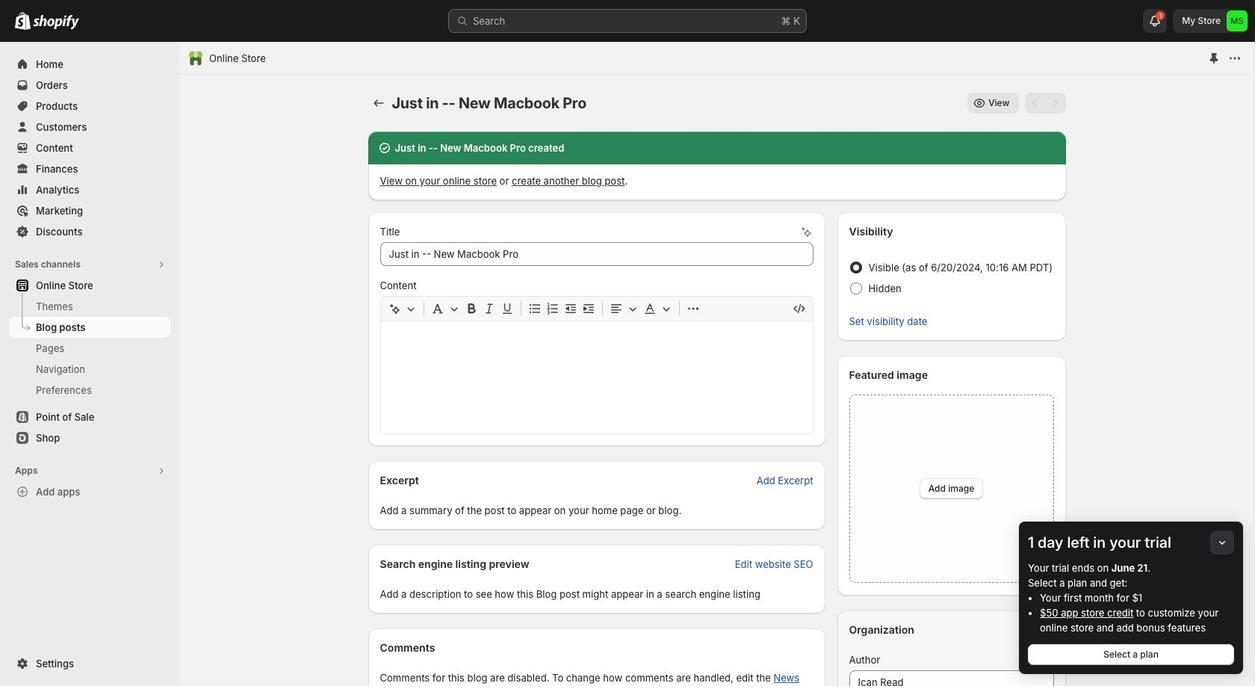 Task type: describe. For each thing, give the bounding box(es) containing it.
1 horizontal spatial shopify image
[[33, 15, 79, 30]]

my store image
[[1227, 10, 1248, 31]]

0 horizontal spatial shopify image
[[15, 12, 31, 30]]



Task type: vqa. For each thing, say whether or not it's contained in the screenshot.
Greg Robinson Icon
no



Task type: locate. For each thing, give the bounding box(es) containing it.
shopify image
[[15, 12, 31, 30], [33, 15, 79, 30]]

online store image
[[188, 51, 203, 66]]



